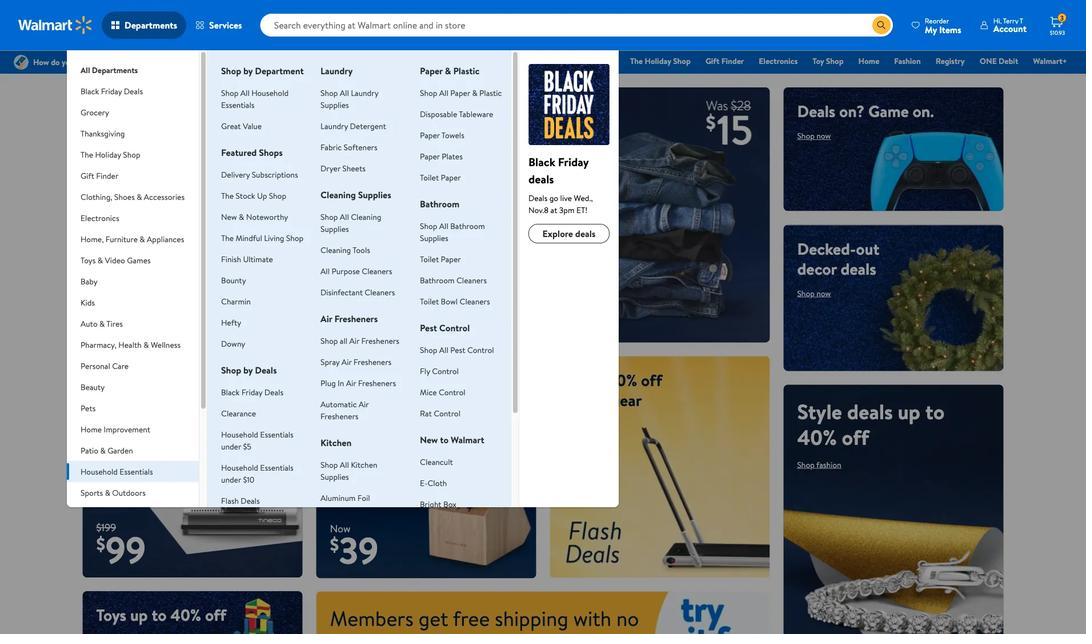 Task type: describe. For each thing, give the bounding box(es) containing it.
household for household essentials under $10
[[221, 462, 258, 473]]

deals up 'clearance' link
[[255, 364, 277, 377]]

big!
[[412, 249, 471, 300]]

deals inside black friday deals deals go live wed., nov.8 at 3pm et!
[[529, 171, 554, 187]]

supplies for kitchen
[[321, 471, 349, 482]]

was dollar $199, now dollar 99 group
[[83, 521, 146, 578]]

fabric
[[321, 141, 342, 153]]

ultimate
[[243, 253, 273, 265]]

my
[[925, 23, 937, 36]]

household for household essentials
[[81, 466, 118, 477]]

thanksgiving for thanksgiving dropdown button
[[81, 128, 125, 139]]

bathroom for bathroom cleaners
[[420, 275, 455, 286]]

walmart image
[[18, 16, 93, 34]]

black friday deals link for clearance
[[221, 387, 284, 398]]

to inside the up to 40% off sports gear
[[588, 369, 603, 391]]

electronics link
[[754, 55, 803, 67]]

delivery
[[221, 169, 250, 180]]

fashion link
[[889, 55, 926, 67]]

the for the holiday shop dropdown button at the top left of page
[[81, 149, 93, 160]]

0 vertical spatial up
[[257, 190, 267, 201]]

paper left 'plates'
[[420, 151, 440, 162]]

shop now for home deals are served
[[330, 399, 364, 410]]

supplies down sheets
[[358, 189, 391, 201]]

finish
[[221, 253, 241, 265]]

household essentials image
[[529, 64, 610, 145]]

new to walmart
[[420, 434, 484, 446]]

supplies for laundry
[[321, 99, 349, 110]]

black for black friday deals link corresponding to grocery & essentials
[[406, 55, 425, 67]]

grocery for grocery
[[81, 107, 109, 118]]

black for clearance black friday deals link
[[221, 387, 240, 398]]

shoes
[[114, 191, 135, 202]]

softeners
[[344, 141, 378, 153]]

sports
[[81, 487, 103, 498]]

wellness
[[151, 339, 181, 350]]

toys for toys up to 40% off
[[96, 604, 126, 626]]

shop all household essentials
[[221, 87, 289, 110]]

1 toilet paper from the top
[[420, 172, 461, 183]]

bounty
[[221, 275, 246, 286]]

fabric softeners link
[[321, 141, 378, 153]]

1 toilet paper link from the top
[[420, 172, 461, 183]]

shop all bathroom supplies link
[[420, 220, 485, 243]]

cleaning for cleaning supplies
[[321, 189, 356, 201]]

toys for toys & video games
[[81, 255, 96, 266]]

all for paper & plastic
[[439, 87, 449, 98]]

grocery & essentials link
[[479, 55, 560, 67]]

deals down shop by deals
[[264, 387, 284, 398]]

bathroom inside shop all bathroom supplies
[[450, 220, 485, 231]]

bright box
[[420, 499, 457, 510]]

the for the holiday shop "link"
[[630, 55, 643, 67]]

finish ultimate
[[221, 253, 273, 265]]

paper plates link
[[420, 151, 463, 162]]

holiday for the holiday shop dropdown button at the top left of page
[[95, 149, 121, 160]]

fashion
[[817, 459, 842, 470]]

home for home deals are served
[[330, 369, 372, 391]]

personal care
[[81, 360, 129, 371]]

bathroom cleaners
[[420, 275, 487, 286]]

personal
[[81, 360, 110, 371]]

shop now for save big!
[[339, 314, 373, 325]]

pharmacy,
[[81, 339, 117, 350]]

household essentials
[[81, 466, 153, 477]]

shop now link for decked-out decor deals
[[798, 288, 831, 299]]

shop now for high tech gifts, huge savings
[[96, 150, 130, 161]]

now dollar 39 null group
[[316, 521, 379, 579]]

all for cleaning supplies
[[340, 211, 349, 222]]

reorder my items
[[925, 16, 962, 36]]

in
[[338, 377, 344, 389]]

cleaning inside shop all cleaning supplies
[[351, 211, 381, 222]]

registry
[[936, 55, 965, 67]]

hefty
[[221, 317, 241, 328]]

all for shop by department
[[240, 87, 250, 98]]

debit
[[999, 55, 1019, 67]]

shop now for decked-out decor deals
[[798, 288, 831, 299]]

all up black friday deals dropdown button at the top left of page
[[81, 64, 90, 75]]

new for new & noteworthy
[[221, 211, 237, 222]]

shop all pest control
[[420, 344, 494, 355]]

all purpose cleaners
[[321, 265, 392, 277]]

get
[[419, 604, 448, 633]]

decked-
[[798, 237, 856, 260]]

featured shops
[[221, 146, 283, 159]]

off inside the up to 40% off sports gear
[[641, 369, 662, 391]]

now for high tech gifts, huge savings
[[116, 150, 130, 161]]

friday for black friday deals link corresponding to grocery & essentials
[[427, 55, 448, 67]]

gift for 'gift finder' dropdown button
[[81, 170, 94, 181]]

the stock up shop link
[[221, 190, 286, 201]]

bright box link
[[420, 499, 457, 510]]

gift finder for 'gift finder' dropdown button
[[81, 170, 118, 181]]

essentials inside 'link'
[[521, 55, 555, 67]]

grocery for grocery & essentials
[[484, 55, 512, 67]]

fresheners up shop all air fresheners link
[[335, 313, 378, 325]]

pets button
[[67, 398, 199, 419]]

towels
[[442, 129, 465, 141]]

supplies inside seasonal decor & party supplies
[[81, 520, 109, 531]]

disinfectant
[[321, 287, 363, 298]]

off inside style deals up to 40% off
[[842, 423, 869, 452]]

cleaning supplies
[[321, 189, 391, 201]]

rat control link
[[420, 408, 461, 419]]

deals on? game on.
[[798, 100, 934, 122]]

friday for clearance black friday deals link
[[242, 387, 263, 398]]

great
[[221, 120, 241, 131]]

cleancult link
[[420, 456, 453, 467]]

cleaning for cleaning tools
[[321, 244, 351, 255]]

all left purpose
[[321, 265, 330, 277]]

fresheners down spray air fresheners link
[[358, 377, 396, 389]]

control for fly control
[[432, 365, 459, 377]]

household essentials under $10
[[221, 462, 294, 485]]

shop all air fresheners
[[321, 335, 399, 346]]

order
[[330, 630, 379, 634]]

up inside the up to 40% off sports gear
[[564, 369, 584, 391]]

paper towels
[[420, 129, 465, 141]]

on.
[[913, 100, 934, 122]]

supplies for bathroom
[[420, 232, 448, 243]]

grocery & essentials
[[484, 55, 555, 67]]

shop by department
[[221, 65, 304, 77]]

shop all paper & plastic
[[420, 87, 502, 98]]

delivery subscriptions
[[221, 169, 298, 180]]

$10.93
[[1050, 29, 1065, 36]]

$ for 99
[[96, 531, 105, 557]]

paper plates
[[420, 151, 463, 162]]

the holiday shop link
[[625, 55, 696, 67]]

cleaners down tools
[[362, 265, 392, 277]]

deals up shop all paper & plastic link
[[450, 55, 469, 67]]

style deals up to 40% off
[[798, 397, 945, 452]]

essentials for household essentials
[[120, 466, 153, 477]]

hi, terry t account
[[994, 16, 1027, 35]]

up to 40% off sports gear
[[564, 369, 662, 411]]

improvement
[[104, 424, 150, 435]]

kids button
[[67, 292, 199, 313]]

pharmacy, health & wellness button
[[67, 334, 199, 355]]

30%
[[148, 285, 185, 314]]

holiday for the holiday shop "link"
[[645, 55, 671, 67]]

shop now for deals on? game on.
[[798, 130, 831, 141]]

under for household essentials under $5
[[221, 441, 241, 452]]

finish ultimate link
[[221, 253, 273, 265]]

home for home
[[859, 55, 880, 67]]

air inside automatic air fresheners
[[359, 399, 369, 410]]

fresheners inside automatic air fresheners
[[321, 411, 359, 422]]

$5
[[243, 441, 251, 452]]

shop now link for high tech gifts, huge savings
[[96, 150, 130, 161]]

the holiday shop for the holiday shop "link"
[[630, 55, 691, 67]]

great value link
[[221, 120, 262, 131]]

explore deals link
[[529, 224, 610, 243]]

now for decked-out decor deals
[[817, 288, 831, 299]]

gear
[[611, 389, 642, 411]]

all for laundry
[[340, 87, 349, 98]]

decked-out decor deals
[[798, 237, 880, 280]]

finder for 'gift finder' dropdown button
[[96, 170, 118, 181]]

dryer sheets link
[[321, 163, 366, 174]]

video
[[105, 255, 125, 266]]

disinfectant cleaners
[[321, 287, 395, 298]]

members
[[330, 604, 414, 633]]

shop inside shop all kitchen supplies
[[321, 459, 338, 470]]

on?
[[840, 100, 865, 122]]

shop now link for home deals are served
[[330, 399, 364, 410]]

now for deals on? game on.
[[817, 130, 831, 141]]

paper towels link
[[420, 129, 465, 141]]

huge
[[209, 100, 244, 122]]

laundry inside shop all laundry supplies
[[351, 87, 379, 98]]

search icon image
[[877, 21, 886, 30]]

laundry for laundry
[[321, 65, 353, 77]]

walmart+ link
[[1028, 55, 1073, 67]]

services button
[[186, 11, 251, 39]]

$199 $ 99
[[96, 521, 146, 575]]

deals left the on?
[[798, 100, 836, 122]]

sports & outdoors
[[81, 487, 146, 498]]

paper down 'plates'
[[441, 172, 461, 183]]

air down disinfectant
[[321, 313, 332, 325]]

deals for style deals up to 40% off
[[847, 397, 893, 426]]

black friday deals for clearance
[[221, 387, 284, 398]]

home, furniture & appliances button
[[67, 229, 199, 250]]

paper up disposable tableware
[[450, 87, 470, 98]]



Task type: vqa. For each thing, say whether or not it's contained in the screenshot.
In
yes



Task type: locate. For each thing, give the bounding box(es) containing it.
0 horizontal spatial up
[[257, 190, 267, 201]]

paper up shop all paper & plastic link
[[420, 65, 443, 77]]

control for pest control
[[439, 322, 470, 334]]

gift
[[706, 55, 720, 67], [81, 170, 94, 181]]

games
[[127, 255, 151, 266]]

electronics button
[[67, 207, 199, 229]]

toilet up bathroom cleaners link
[[420, 253, 439, 265]]

black friday deals up shop all paper & plastic link
[[406, 55, 469, 67]]

black friday deals link for grocery & essentials
[[401, 55, 474, 67]]

0 horizontal spatial thanksgiving
[[81, 128, 125, 139]]

2 horizontal spatial black friday deals
[[406, 55, 469, 67]]

essentials for household essentials under $10
[[260, 462, 294, 473]]

1 vertical spatial under
[[221, 474, 241, 485]]

shop all bathroom supplies
[[420, 220, 485, 243]]

department
[[255, 65, 304, 77]]

by
[[243, 65, 253, 77], [243, 364, 253, 377]]

1 horizontal spatial holiday
[[645, 55, 671, 67]]

1 vertical spatial bathroom
[[450, 220, 485, 231]]

$ down aluminum
[[330, 532, 339, 557]]

black friday deals link down shop by deals
[[221, 387, 284, 398]]

black inside black friday deals deals go live wed., nov.8 at 3pm et!
[[529, 154, 556, 170]]

0 vertical spatial pest
[[420, 322, 437, 334]]

fly control
[[420, 365, 459, 377]]

new for new to walmart
[[420, 434, 438, 446]]

now for home deals up to 30% off
[[116, 347, 130, 359]]

essentials inside household essentials under $10
[[260, 462, 294, 473]]

to inside home deals up to 30% off
[[124, 285, 143, 314]]

finder for gift finder link
[[722, 55, 744, 67]]

finder left electronics "link"
[[722, 55, 744, 67]]

1 horizontal spatial black friday deals link
[[401, 55, 474, 67]]

cleaners up toilet bowl cleaners link
[[457, 275, 487, 286]]

friday inside dropdown button
[[101, 85, 122, 97]]

black down all departments
[[81, 85, 99, 97]]

electronics for "electronics" dropdown button
[[81, 212, 119, 223]]

2 toilet from the top
[[420, 253, 439, 265]]

0 vertical spatial grocery
[[484, 55, 512, 67]]

home for home deals up to 30% off
[[96, 260, 150, 288]]

paper & plastic
[[420, 65, 480, 77]]

gift finder for gift finder link
[[706, 55, 744, 67]]

3 toilet from the top
[[420, 296, 439, 307]]

under inside household essentials under $5
[[221, 441, 241, 452]]

0 horizontal spatial gift
[[81, 170, 94, 181]]

off inside home deals up to 30% off
[[96, 311, 124, 340]]

cleaning down the cleaning supplies
[[351, 211, 381, 222]]

electronics inside "link"
[[759, 55, 798, 67]]

thanksgiving for thanksgiving link
[[570, 55, 616, 67]]

1 horizontal spatial up
[[564, 369, 584, 391]]

0 horizontal spatial holiday
[[95, 149, 121, 160]]

1 vertical spatial up
[[564, 369, 584, 391]]

sports
[[564, 389, 607, 411]]

kitchen
[[321, 437, 352, 449], [351, 459, 378, 470]]

& inside 'link'
[[514, 55, 519, 67]]

spray air fresheners
[[321, 356, 392, 367]]

1 vertical spatial kitchen
[[351, 459, 378, 470]]

shop now for home deals up to 30% off
[[96, 347, 130, 359]]

savings
[[96, 120, 147, 142]]

0 vertical spatial cleaning
[[321, 189, 356, 201]]

household inside shop all household essentials
[[252, 87, 289, 98]]

1 toilet from the top
[[420, 172, 439, 183]]

the right thanksgiving link
[[630, 55, 643, 67]]

1 vertical spatial new
[[420, 434, 438, 446]]

deals up nov.8
[[529, 192, 548, 203]]

game
[[869, 100, 909, 122]]

2 horizontal spatial up
[[898, 397, 921, 426]]

deals up "go"
[[529, 171, 554, 187]]

automatic air fresheners
[[321, 399, 369, 422]]

1 vertical spatial electronics
[[81, 212, 119, 223]]

all up "fly control" link
[[439, 344, 449, 355]]

2 under from the top
[[221, 474, 241, 485]]

0 horizontal spatial grocery
[[81, 107, 109, 118]]

deals right style
[[847, 397, 893, 426]]

up inside style deals up to 40% off
[[898, 397, 921, 426]]

toys inside toys & video games dropdown button
[[81, 255, 96, 266]]

1 vertical spatial toilet
[[420, 253, 439, 265]]

1 horizontal spatial new
[[420, 434, 438, 446]]

finder inside dropdown button
[[96, 170, 118, 181]]

shop all laundry supplies link
[[321, 87, 379, 110]]

0 horizontal spatial black friday deals
[[81, 85, 143, 97]]

air right all
[[349, 335, 360, 346]]

essentials inside household essentials under $5
[[260, 429, 294, 440]]

deals right decor
[[841, 257, 877, 280]]

1 vertical spatial finder
[[96, 170, 118, 181]]

0 vertical spatial the holiday shop
[[630, 55, 691, 67]]

all up big!
[[439, 220, 449, 231]]

shop inside "link"
[[673, 55, 691, 67]]

0 vertical spatial up
[[96, 285, 119, 314]]

0 vertical spatial plastic
[[453, 65, 480, 77]]

are
[[415, 369, 437, 391]]

1 vertical spatial grocery
[[81, 107, 109, 118]]

shop all paper & plastic link
[[420, 87, 502, 98]]

shop inside shop all household essentials
[[221, 87, 239, 98]]

now down deals on? game on.
[[817, 130, 831, 141]]

home inside home deals up to 30% off
[[96, 260, 150, 288]]

1 horizontal spatial grocery
[[484, 55, 512, 67]]

pest control
[[420, 322, 470, 334]]

2 vertical spatial toilet
[[420, 296, 439, 307]]

black up 'clearance' link
[[221, 387, 240, 398]]

1 vertical spatial the holiday shop
[[81, 149, 140, 160]]

1 vertical spatial toys
[[96, 604, 126, 626]]

deals inside style deals up to 40% off
[[847, 397, 893, 426]]

shop now link for save big!
[[330, 311, 382, 329]]

1 vertical spatial cleaning
[[351, 211, 381, 222]]

essentials inside shop all household essentials
[[221, 99, 255, 110]]

deals left 'are'
[[376, 369, 411, 391]]

1 vertical spatial toilet paper link
[[420, 253, 461, 265]]

aluminum foil
[[321, 492, 370, 503]]

laundry detergent link
[[321, 120, 386, 131]]

gift finder inside dropdown button
[[81, 170, 118, 181]]

3pm
[[559, 204, 575, 215]]

the left stock
[[221, 190, 234, 201]]

tech
[[134, 100, 165, 122]]

cleaning up purpose
[[321, 244, 351, 255]]

supplies inside shop all laundry supplies
[[321, 99, 349, 110]]

black up "go"
[[529, 154, 556, 170]]

under inside household essentials under $10
[[221, 474, 241, 485]]

toys
[[81, 255, 96, 266], [96, 604, 126, 626]]

the mindful living shop link
[[221, 232, 304, 243]]

cleaning down dryer sheets link
[[321, 189, 356, 201]]

under left $10
[[221, 474, 241, 485]]

0 horizontal spatial black friday deals link
[[221, 387, 284, 398]]

supplies inside shop all cleaning supplies
[[321, 223, 349, 234]]

downy link
[[221, 338, 245, 349]]

by for deals
[[243, 364, 253, 377]]

the holiday shop inside dropdown button
[[81, 149, 140, 160]]

air right spray at the left bottom of page
[[342, 356, 352, 367]]

1 horizontal spatial pest
[[450, 344, 466, 355]]

1 vertical spatial plastic
[[480, 87, 502, 98]]

tires
[[106, 318, 123, 329]]

0 vertical spatial toilet paper link
[[420, 172, 461, 183]]

39
[[339, 525, 379, 576]]

sports & outdoors button
[[67, 482, 199, 503]]

by for department
[[243, 65, 253, 77]]

friday down shop by deals
[[242, 387, 263, 398]]

all inside shop all bathroom supplies
[[439, 220, 449, 231]]

1 horizontal spatial the holiday shop
[[630, 55, 691, 67]]

laundry for laundry detergent
[[321, 120, 348, 131]]

plug in air fresheners
[[321, 377, 396, 389]]

0 vertical spatial black friday deals link
[[401, 55, 474, 67]]

all departments link
[[67, 50, 199, 81]]

shop now inside "link"
[[339, 314, 373, 325]]

home inside dropdown button
[[81, 424, 102, 435]]

supplies up cleaning tools link
[[321, 223, 349, 234]]

shop all cleaning supplies link
[[321, 211, 381, 234]]

0 horizontal spatial 40%
[[170, 604, 201, 626]]

supplies down seasonal
[[81, 520, 109, 531]]

household inside household essentials under $10
[[221, 462, 258, 473]]

cleaners right bowl
[[460, 296, 490, 307]]

supplies up the laundry detergent
[[321, 99, 349, 110]]

control for rat control
[[434, 408, 461, 419]]

all inside shop all kitchen supplies
[[340, 459, 349, 470]]

$ inside $199 $ 99
[[96, 531, 105, 557]]

toy shop
[[813, 55, 844, 67]]

clothing,
[[81, 191, 112, 202]]

1 vertical spatial black friday deals
[[81, 85, 143, 97]]

friday up shop all paper & plastic link
[[427, 55, 448, 67]]

1 horizontal spatial 40%
[[607, 369, 637, 391]]

1 under from the top
[[221, 441, 241, 452]]

kids
[[81, 297, 95, 308]]

1 vertical spatial up
[[898, 397, 921, 426]]

1 by from the top
[[243, 65, 253, 77]]

control up served
[[467, 344, 494, 355]]

friday up live
[[558, 154, 589, 170]]

shop inside shop all bathroom supplies
[[420, 220, 437, 231]]

gift for gift finder link
[[706, 55, 720, 67]]

go
[[550, 192, 558, 203]]

2 vertical spatial up
[[130, 604, 148, 626]]

0 vertical spatial black friday deals
[[406, 55, 469, 67]]

cleancult
[[420, 456, 453, 467]]

the holiday shop for the holiday shop dropdown button at the top left of page
[[81, 149, 140, 160]]

1 vertical spatial thanksgiving
[[81, 128, 125, 139]]

the holiday shop inside "link"
[[630, 55, 691, 67]]

rat
[[420, 408, 432, 419]]

up right stock
[[257, 190, 267, 201]]

all
[[340, 335, 348, 346]]

deals for home deals up to 30% off
[[155, 260, 201, 288]]

0 vertical spatial toilet
[[420, 172, 439, 183]]

bright
[[420, 499, 442, 510]]

cleaners down all purpose cleaners
[[365, 287, 395, 298]]

Walmart Site-Wide search field
[[260, 14, 893, 37]]

0 horizontal spatial up
[[96, 285, 119, 314]]

fresheners down shop all air fresheners link
[[354, 356, 392, 367]]

household essentials under $5 link
[[221, 429, 294, 452]]

one debit link
[[975, 55, 1024, 67]]

control
[[439, 322, 470, 334], [467, 344, 494, 355], [432, 365, 459, 377], [439, 387, 466, 398], [434, 408, 461, 419]]

1 vertical spatial holiday
[[95, 149, 121, 160]]

high
[[96, 100, 130, 122]]

delivery subscriptions link
[[221, 169, 298, 180]]

items
[[939, 23, 962, 36]]

0 vertical spatial toys
[[81, 255, 96, 266]]

household for household essentials under $5
[[221, 429, 258, 440]]

1 vertical spatial black friday deals link
[[221, 387, 284, 398]]

thanksgiving down high
[[81, 128, 125, 139]]

by down downy link
[[243, 364, 253, 377]]

holiday inside dropdown button
[[95, 149, 121, 160]]

style
[[798, 397, 842, 426]]

all for kitchen
[[340, 459, 349, 470]]

1 horizontal spatial thanksgiving
[[570, 55, 616, 67]]

grocery inside 'grocery' dropdown button
[[81, 107, 109, 118]]

deals down appliances
[[155, 260, 201, 288]]

departments
[[125, 19, 177, 31], [92, 64, 138, 75]]

home improvement
[[81, 424, 150, 435]]

black up shop all paper & plastic
[[406, 55, 425, 67]]

holiday inside "link"
[[645, 55, 671, 67]]

toilet paper up bathroom cleaners link
[[420, 253, 461, 265]]

out
[[856, 237, 880, 260]]

spray air fresheners link
[[321, 356, 392, 367]]

members get free shipping with no order minimum!
[[330, 604, 639, 634]]

40% inside style deals up to 40% off
[[798, 423, 837, 452]]

$ inside now $ 39
[[330, 532, 339, 557]]

0 horizontal spatial new
[[221, 211, 237, 222]]

deals inside black friday deals deals go live wed., nov.8 at 3pm et!
[[529, 192, 548, 203]]

bathroom up big!
[[450, 220, 485, 231]]

household up $5
[[221, 429, 258, 440]]

all inside shop all household essentials
[[240, 87, 250, 98]]

40% inside the up to 40% off sports gear
[[607, 369, 637, 391]]

$ for 39
[[330, 532, 339, 557]]

2 vertical spatial laundry
[[321, 120, 348, 131]]

Search search field
[[260, 14, 893, 37]]

toilet paper link down paper plates link
[[420, 172, 461, 183]]

gift inside dropdown button
[[81, 170, 94, 181]]

under for household essentials under $10
[[221, 474, 241, 485]]

1 horizontal spatial gift
[[706, 55, 720, 67]]

shop now link for home deals up to 30% off
[[96, 347, 130, 359]]

air down plug in air fresheners link
[[359, 399, 369, 410]]

1 vertical spatial laundry
[[351, 87, 379, 98]]

2 vertical spatial bathroom
[[420, 275, 455, 286]]

essentials inside dropdown button
[[120, 466, 153, 477]]

supplies up big!
[[420, 232, 448, 243]]

1 horizontal spatial finder
[[722, 55, 744, 67]]

outdoors
[[112, 487, 146, 498]]

terry
[[1003, 16, 1019, 25]]

accessories
[[144, 191, 185, 202]]

2 vertical spatial black friday deals
[[221, 387, 284, 398]]

et!
[[577, 204, 588, 215]]

now for save big!
[[359, 314, 373, 325]]

deals up 'grocery' dropdown button
[[124, 85, 143, 97]]

1 horizontal spatial black friday deals
[[221, 387, 284, 398]]

0 horizontal spatial toys
[[81, 255, 96, 266]]

all inside shop all laundry supplies
[[340, 87, 349, 98]]

toilet paper down paper plates link
[[420, 172, 461, 183]]

1 horizontal spatial up
[[130, 604, 148, 626]]

grocery up shop all paper & plastic link
[[484, 55, 512, 67]]

laundry up fabric at the left top of page
[[321, 120, 348, 131]]

fly
[[420, 365, 430, 377]]

$ down seasonal
[[96, 531, 105, 557]]

grocery
[[484, 55, 512, 67], [81, 107, 109, 118]]

1 vertical spatial departments
[[92, 64, 138, 75]]

essentials up household essentials under $10 at the left bottom of the page
[[260, 429, 294, 440]]

household down the shop by department
[[252, 87, 289, 98]]

3
[[1061, 13, 1064, 23]]

gift finder left electronics "link"
[[706, 55, 744, 67]]

departments inside popup button
[[125, 19, 177, 31]]

0 vertical spatial thanksgiving
[[570, 55, 616, 67]]

black friday deals for grocery & essentials
[[406, 55, 469, 67]]

0 vertical spatial toilet paper
[[420, 172, 461, 183]]

kitchen up shop all kitchen supplies
[[321, 437, 352, 449]]

under left $5
[[221, 441, 241, 452]]

0 horizontal spatial pest
[[420, 322, 437, 334]]

laundry
[[321, 65, 353, 77], [351, 87, 379, 98], [321, 120, 348, 131]]

2 horizontal spatial 40%
[[798, 423, 837, 452]]

essentials down patio & garden dropdown button
[[120, 466, 153, 477]]

essentials for household essentials under $5
[[260, 429, 294, 440]]

all for bathroom
[[439, 220, 449, 231]]

essentials up great value link
[[221, 99, 255, 110]]

fresheners up spray air fresheners link
[[361, 335, 399, 346]]

1 vertical spatial pest
[[450, 344, 466, 355]]

up inside home deals up to 30% off
[[96, 285, 119, 314]]

paper up bathroom cleaners link
[[441, 253, 461, 265]]

gift finder up clothing,
[[81, 170, 118, 181]]

up for style deals up to 40% off
[[898, 397, 921, 426]]

friday for black friday deals dropdown button at the top left of page
[[101, 85, 122, 97]]

all down the cleaning supplies
[[340, 211, 349, 222]]

black inside dropdown button
[[81, 85, 99, 97]]

bathroom up shop all bathroom supplies link
[[420, 198, 460, 210]]

shop inside shop all laundry supplies
[[321, 87, 338, 98]]

bathroom for bathroom
[[420, 198, 460, 210]]

all up aluminum foil on the left bottom of page
[[340, 459, 349, 470]]

& inside seasonal decor & party supplies
[[136, 508, 141, 519]]

0 vertical spatial new
[[221, 211, 237, 222]]

black for black friday deals dropdown button at the top left of page
[[81, 85, 99, 97]]

black friday deals down shop by deals
[[221, 387, 284, 398]]

the inside dropdown button
[[81, 149, 93, 160]]

shop now link
[[798, 130, 831, 141], [96, 150, 130, 161], [798, 288, 831, 299], [330, 311, 382, 329], [96, 347, 130, 359], [330, 399, 364, 410]]

air fresheners
[[321, 313, 378, 325]]

now up shop all air fresheners link
[[359, 314, 373, 325]]

deals right flash
[[241, 495, 260, 506]]

clothing, shoes & accessories
[[81, 191, 185, 202]]

1 horizontal spatial toys
[[96, 604, 126, 626]]

supplies up aluminum
[[321, 471, 349, 482]]

departments up all departments link
[[125, 19, 177, 31]]

air right in
[[346, 377, 356, 389]]

all for pest control
[[439, 344, 449, 355]]

0 vertical spatial finder
[[722, 55, 744, 67]]

great value
[[221, 120, 262, 131]]

deals inside home deals up to 30% off
[[155, 260, 201, 288]]

the up clothing,
[[81, 149, 93, 160]]

the for the stock up shop link
[[221, 190, 234, 201]]

hi,
[[994, 16, 1002, 25]]

seasonal
[[81, 508, 111, 519]]

1 vertical spatial 40%
[[798, 423, 837, 452]]

1 vertical spatial by
[[243, 364, 253, 377]]

deals for explore deals
[[575, 227, 596, 240]]

kitchen inside shop all kitchen supplies
[[351, 459, 378, 470]]

baby button
[[67, 271, 199, 292]]

0 vertical spatial departments
[[125, 19, 177, 31]]

electronics inside dropdown button
[[81, 212, 119, 223]]

by up shop all household essentials
[[243, 65, 253, 77]]

1 vertical spatial gift
[[81, 170, 94, 181]]

spray
[[321, 356, 340, 367]]

0 vertical spatial laundry
[[321, 65, 353, 77]]

grocery up savings
[[81, 107, 109, 118]]

2 by from the top
[[243, 364, 253, 377]]

grocery inside grocery & essentials 'link'
[[484, 55, 512, 67]]

electronics
[[759, 55, 798, 67], [81, 212, 119, 223]]

disposable tableware link
[[420, 108, 493, 119]]

health
[[119, 339, 142, 350]]

0 vertical spatial bathroom
[[420, 198, 460, 210]]

deals inside decked-out decor deals
[[841, 257, 877, 280]]

0 vertical spatial 40%
[[607, 369, 637, 391]]

shop all pest control link
[[420, 344, 494, 355]]

friday up high
[[101, 85, 122, 97]]

wed.,
[[574, 192, 593, 203]]

deals
[[450, 55, 469, 67], [124, 85, 143, 97], [798, 100, 836, 122], [529, 192, 548, 203], [255, 364, 277, 377], [264, 387, 284, 398], [241, 495, 260, 506]]

home inside home link
[[859, 55, 880, 67]]

the inside "link"
[[630, 55, 643, 67]]

0 horizontal spatial the holiday shop
[[81, 149, 140, 160]]

personal care button
[[67, 355, 199, 377]]

0 vertical spatial by
[[243, 65, 253, 77]]

supplies for cleaning supplies
[[321, 223, 349, 234]]

black friday deals up high
[[81, 85, 143, 97]]

plastic up shop all paper & plastic link
[[453, 65, 480, 77]]

0 vertical spatial electronics
[[759, 55, 798, 67]]

up for home deals up to 30% off
[[96, 285, 119, 314]]

40%
[[607, 369, 637, 391], [798, 423, 837, 452], [170, 604, 201, 626]]

2 vertical spatial cleaning
[[321, 244, 351, 255]]

featured
[[221, 146, 257, 159]]

e-
[[420, 477, 428, 489]]

black friday deals inside black friday deals link
[[406, 55, 469, 67]]

shop inside shop all cleaning supplies
[[321, 211, 338, 222]]

deals for home deals are served
[[376, 369, 411, 391]]

0 horizontal spatial gift finder
[[81, 170, 118, 181]]

shop all air fresheners link
[[321, 335, 399, 346]]

aluminum
[[321, 492, 356, 503]]

all inside shop all cleaning supplies
[[340, 211, 349, 222]]

household essentials under $10 link
[[221, 462, 294, 485]]

paper down disposable
[[420, 129, 440, 141]]

1 horizontal spatial electronics
[[759, 55, 798, 67]]

1 vertical spatial toilet paper
[[420, 253, 461, 265]]

household inside household essentials under $5
[[221, 429, 258, 440]]

pest down the pest control
[[450, 344, 466, 355]]

clearance link
[[221, 408, 256, 419]]

toilet paper link up bathroom cleaners link
[[420, 253, 461, 265]]

home for home improvement
[[81, 424, 102, 435]]

to inside style deals up to 40% off
[[926, 397, 945, 426]]

household inside 'household essentials' dropdown button
[[81, 466, 118, 477]]

friday inside black friday deals deals go live wed., nov.8 at 3pm et!
[[558, 154, 589, 170]]

black friday deals
[[406, 55, 469, 67], [81, 85, 143, 97], [221, 387, 284, 398]]

0 horizontal spatial finder
[[96, 170, 118, 181]]

2 vertical spatial 40%
[[170, 604, 201, 626]]

now for home deals are served
[[349, 399, 364, 410]]

the for the mindful living shop link
[[221, 232, 234, 243]]

supplies inside shop all bathroom supplies
[[420, 232, 448, 243]]

deals inside dropdown button
[[124, 85, 143, 97]]

thanksgiving down walmart site-wide search box
[[570, 55, 616, 67]]

essentials down household essentials under $5 link
[[260, 462, 294, 473]]

0 vertical spatial gift finder
[[706, 55, 744, 67]]

gift finder link
[[701, 55, 749, 67]]

0 vertical spatial holiday
[[645, 55, 671, 67]]

0 vertical spatial kitchen
[[321, 437, 352, 449]]

toilet left bowl
[[420, 296, 439, 307]]

household up sports
[[81, 466, 118, 477]]

thanksgiving inside dropdown button
[[81, 128, 125, 139]]

supplies inside shop all kitchen supplies
[[321, 471, 349, 482]]

2 toilet paper link from the top
[[420, 253, 461, 265]]

all purpose cleaners link
[[321, 265, 392, 277]]

1 horizontal spatial gift finder
[[706, 55, 744, 67]]

2 toilet paper from the top
[[420, 253, 461, 265]]

electronics down clothing,
[[81, 212, 119, 223]]

control right fly
[[432, 365, 459, 377]]

dryer
[[321, 163, 341, 174]]

control for mice control
[[439, 387, 466, 398]]

value
[[243, 120, 262, 131]]

0 horizontal spatial electronics
[[81, 212, 119, 223]]

laundry up detergent
[[351, 87, 379, 98]]

1 horizontal spatial $
[[330, 532, 339, 557]]

0 vertical spatial under
[[221, 441, 241, 452]]

control right mice
[[439, 387, 466, 398]]

shop now link for deals on? game on.
[[798, 130, 831, 141]]

shop inside dropdown button
[[123, 149, 140, 160]]

1 vertical spatial gift finder
[[81, 170, 118, 181]]

finder up clothing,
[[96, 170, 118, 181]]

0 vertical spatial gift
[[706, 55, 720, 67]]

pest up shop all pest control
[[420, 322, 437, 334]]

electronics for electronics "link"
[[759, 55, 798, 67]]

0 horizontal spatial $
[[96, 531, 105, 557]]

black friday deals inside black friday deals dropdown button
[[81, 85, 143, 97]]

now up care
[[116, 347, 130, 359]]

black friday deals link up shop all paper & plastic link
[[401, 55, 474, 67]]



